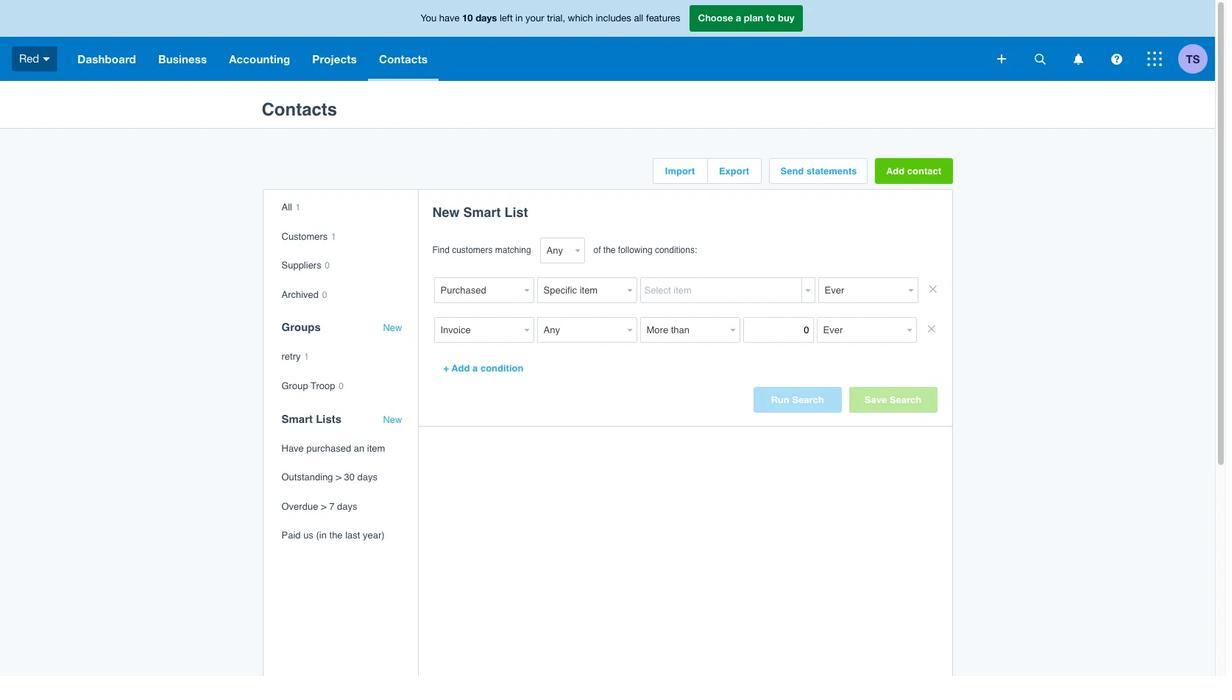 Task type: describe. For each thing, give the bounding box(es) containing it.
accounting
[[229, 52, 290, 65]]

search for save search
[[890, 394, 921, 405]]

find
[[432, 245, 450, 255]]

last
[[345, 530, 360, 541]]

choose a plan to buy
[[698, 12, 794, 24]]

0 for archived
[[322, 290, 327, 300]]

all
[[634, 13, 643, 24]]

suppliers
[[281, 260, 321, 271]]

item
[[367, 443, 385, 454]]

smart lists
[[281, 413, 342, 425]]

new link for groups
[[383, 323, 402, 334]]

to
[[766, 12, 775, 24]]

troop
[[311, 380, 335, 391]]

following
[[618, 245, 652, 255]]

ts button
[[1178, 37, 1215, 81]]

matching
[[495, 245, 531, 255]]

lists
[[316, 413, 342, 425]]

left
[[500, 13, 513, 24]]

send statements button
[[769, 159, 867, 183]]

projects button
[[301, 37, 368, 81]]

of
[[594, 245, 601, 255]]

0 horizontal spatial smart
[[281, 413, 313, 425]]

send
[[780, 166, 804, 177]]

add contact
[[886, 166, 941, 177]]

statements
[[806, 166, 857, 177]]

contacts button
[[368, 37, 439, 81]]

30
[[344, 472, 355, 483]]

suppliers 0
[[281, 260, 330, 271]]

customers
[[281, 231, 328, 242]]

0 vertical spatial new
[[432, 205, 460, 220]]

a inside button
[[473, 363, 478, 374]]

ts
[[1186, 52, 1200, 65]]

export
[[719, 166, 749, 177]]

you have 10 days left in your trial, which includes all features
[[421, 12, 680, 24]]

1 for all
[[331, 232, 336, 242]]

new link for smart lists
[[383, 414, 402, 425]]

All text field
[[540, 238, 571, 263]]

+
[[443, 363, 449, 374]]

(in
[[316, 530, 327, 541]]

1 horizontal spatial svg image
[[1111, 53, 1122, 64]]

paid
[[281, 530, 301, 541]]

purchased
[[306, 443, 351, 454]]

save
[[865, 394, 887, 405]]

retry 1
[[281, 351, 309, 362]]

contact
[[907, 166, 941, 177]]

have
[[281, 443, 304, 454]]

new for groups
[[383, 323, 402, 334]]

which
[[568, 13, 593, 24]]

10
[[462, 12, 473, 24]]

business
[[158, 52, 207, 65]]

0 horizontal spatial contacts
[[262, 99, 337, 120]]

dashboard
[[77, 52, 136, 65]]

1 for groups
[[304, 352, 309, 362]]

days for 10
[[476, 12, 497, 24]]

have
[[439, 13, 460, 24]]

plan
[[744, 12, 763, 24]]

overdue
[[281, 501, 318, 512]]

retry
[[281, 351, 301, 362]]

outstanding
[[281, 472, 333, 483]]

run search
[[771, 394, 824, 405]]

list
[[504, 205, 528, 220]]

search for run search
[[792, 394, 824, 405]]



Task type: locate. For each thing, give the bounding box(es) containing it.
1
[[296, 202, 300, 213], [331, 232, 336, 242], [304, 352, 309, 362]]

Select item text field
[[640, 277, 802, 303]]

1 inside retry 1
[[304, 352, 309, 362]]

add right +
[[451, 363, 470, 374]]

1 horizontal spatial contacts
[[379, 52, 428, 65]]

0 vertical spatial days
[[476, 12, 497, 24]]

contacts down you at the top left of the page
[[379, 52, 428, 65]]

1 right retry
[[304, 352, 309, 362]]

includes
[[596, 13, 631, 24]]

new smart list
[[432, 205, 528, 220]]

0 horizontal spatial 1
[[296, 202, 300, 213]]

2 new link from the top
[[383, 414, 402, 425]]

smart
[[463, 205, 501, 220], [281, 413, 313, 425]]

1 horizontal spatial the
[[603, 245, 616, 255]]

1 horizontal spatial 1
[[304, 352, 309, 362]]

paid us (in the last year)
[[281, 530, 385, 541]]

0 vertical spatial contacts
[[379, 52, 428, 65]]

0 horizontal spatial a
[[473, 363, 478, 374]]

year)
[[363, 530, 385, 541]]

1 right customers at the left top
[[331, 232, 336, 242]]

features
[[646, 13, 680, 24]]

2 vertical spatial days
[[337, 501, 357, 512]]

2 vertical spatial 1
[[304, 352, 309, 362]]

save search button
[[849, 387, 937, 413]]

> left 7
[[321, 501, 326, 512]]

group troop 0
[[281, 380, 344, 391]]

send statements
[[780, 166, 857, 177]]

new link
[[383, 323, 402, 334], [383, 414, 402, 425]]

1 vertical spatial days
[[357, 472, 377, 483]]

1 vertical spatial 0
[[322, 290, 327, 300]]

smart left list
[[463, 205, 501, 220]]

add contact button
[[875, 158, 953, 184]]

contacts down projects
[[262, 99, 337, 120]]

condition
[[480, 363, 524, 374]]

you
[[421, 13, 437, 24]]

0 vertical spatial >
[[336, 472, 341, 483]]

1 search from the left
[[792, 394, 824, 405]]

export button
[[708, 159, 761, 183]]

the right (in
[[329, 530, 343, 541]]

2 search from the left
[[890, 394, 921, 405]]

contacts inside popup button
[[379, 52, 428, 65]]

0 inside the suppliers 0
[[325, 261, 330, 271]]

red
[[19, 52, 39, 65]]

1 vertical spatial 1
[[331, 232, 336, 242]]

the
[[603, 245, 616, 255], [329, 530, 343, 541]]

1 vertical spatial the
[[329, 530, 343, 541]]

0 vertical spatial 0
[[325, 261, 330, 271]]

archived 0
[[281, 289, 327, 300]]

red button
[[0, 37, 66, 81]]

the right of
[[603, 245, 616, 255]]

0 vertical spatial new link
[[383, 323, 402, 334]]

> for outstanding
[[336, 472, 341, 483]]

all 1
[[281, 202, 300, 213]]

projects
[[312, 52, 357, 65]]

search
[[792, 394, 824, 405], [890, 394, 921, 405]]

1 horizontal spatial a
[[736, 12, 741, 24]]

1 right all
[[296, 202, 300, 213]]

import
[[665, 166, 695, 177]]

>
[[336, 472, 341, 483], [321, 501, 326, 512]]

1 vertical spatial add
[[451, 363, 470, 374]]

svg image inside red popup button
[[43, 57, 50, 61]]

0 vertical spatial a
[[736, 12, 741, 24]]

0 right archived
[[322, 290, 327, 300]]

search inside save search button
[[890, 394, 921, 405]]

dashboard link
[[66, 37, 147, 81]]

1 vertical spatial smart
[[281, 413, 313, 425]]

run
[[771, 394, 789, 405]]

None text field
[[434, 277, 521, 303], [537, 277, 624, 303], [818, 277, 905, 303], [537, 317, 624, 343], [434, 277, 521, 303], [537, 277, 624, 303], [818, 277, 905, 303], [537, 317, 624, 343]]

your
[[525, 13, 544, 24]]

in
[[515, 13, 523, 24]]

have purchased an item
[[281, 443, 385, 454]]

0 vertical spatial add
[[886, 166, 905, 177]]

1 inside all 1
[[296, 202, 300, 213]]

0 vertical spatial 1
[[296, 202, 300, 213]]

> for overdue
[[321, 501, 326, 512]]

contacts
[[379, 52, 428, 65], [262, 99, 337, 120]]

2 horizontal spatial 1
[[331, 232, 336, 242]]

svg image
[[1111, 53, 1122, 64], [43, 57, 50, 61]]

add left contact
[[886, 166, 905, 177]]

group
[[281, 380, 308, 391]]

choose
[[698, 12, 733, 24]]

days for 30
[[357, 472, 377, 483]]

days
[[476, 12, 497, 24], [357, 472, 377, 483], [337, 501, 357, 512]]

1 vertical spatial new
[[383, 323, 402, 334]]

business button
[[147, 37, 218, 81]]

0 inside group troop 0
[[339, 381, 344, 391]]

smart up have
[[281, 413, 313, 425]]

days right '30' at bottom left
[[357, 472, 377, 483]]

0 vertical spatial smart
[[463, 205, 501, 220]]

import button
[[653, 159, 707, 183]]

run search button
[[753, 387, 842, 413]]

days for 7
[[337, 501, 357, 512]]

7
[[329, 501, 334, 512]]

1 horizontal spatial add
[[886, 166, 905, 177]]

find customers matching
[[432, 245, 531, 255]]

a left 'condition'
[[473, 363, 478, 374]]

outstanding > 30 days
[[281, 472, 377, 483]]

conditions:
[[655, 245, 697, 255]]

days right 7
[[337, 501, 357, 512]]

0 right troop
[[339, 381, 344, 391]]

2 vertical spatial 0
[[339, 381, 344, 391]]

1 new link from the top
[[383, 323, 402, 334]]

0 for suppliers
[[325, 261, 330, 271]]

us
[[303, 530, 313, 541]]

overdue > 7 days
[[281, 501, 357, 512]]

new for smart lists
[[383, 414, 402, 425]]

0 vertical spatial the
[[603, 245, 616, 255]]

a
[[736, 12, 741, 24], [473, 363, 478, 374]]

groups
[[281, 321, 321, 334]]

0 horizontal spatial svg image
[[43, 57, 50, 61]]

0 horizontal spatial the
[[329, 530, 343, 541]]

1 horizontal spatial search
[[890, 394, 921, 405]]

archived
[[281, 289, 319, 300]]

days right 10
[[476, 12, 497, 24]]

a left plan
[[736, 12, 741, 24]]

1 vertical spatial >
[[321, 501, 326, 512]]

None text field
[[434, 317, 521, 343], [640, 317, 727, 343], [743, 317, 814, 343], [816, 317, 903, 343], [434, 317, 521, 343], [640, 317, 727, 343], [743, 317, 814, 343], [816, 317, 903, 343]]

add inside button
[[886, 166, 905, 177]]

save search
[[865, 394, 921, 405]]

0 inside archived 0
[[322, 290, 327, 300]]

> left '30' at bottom left
[[336, 472, 341, 483]]

0 horizontal spatial search
[[792, 394, 824, 405]]

add inside button
[[451, 363, 470, 374]]

svg image
[[1147, 52, 1162, 66], [1034, 53, 1045, 64], [1073, 53, 1083, 64], [997, 54, 1006, 63]]

2 vertical spatial new
[[383, 414, 402, 425]]

customers
[[452, 245, 493, 255]]

0 horizontal spatial >
[[321, 501, 326, 512]]

1 inside customers 1
[[331, 232, 336, 242]]

1 horizontal spatial smart
[[463, 205, 501, 220]]

1 vertical spatial contacts
[[262, 99, 337, 120]]

trial,
[[547, 13, 565, 24]]

of the following conditions:
[[594, 245, 697, 255]]

banner containing ts
[[0, 0, 1215, 81]]

0
[[325, 261, 330, 271], [322, 290, 327, 300], [339, 381, 344, 391]]

1 vertical spatial new link
[[383, 414, 402, 425]]

search right run
[[792, 394, 824, 405]]

an
[[354, 443, 364, 454]]

add
[[886, 166, 905, 177], [451, 363, 470, 374]]

accounting button
[[218, 37, 301, 81]]

0 horizontal spatial add
[[451, 363, 470, 374]]

0 right suppliers
[[325, 261, 330, 271]]

banner
[[0, 0, 1215, 81]]

customers 1
[[281, 231, 336, 242]]

+ add a condition button
[[432, 355, 535, 381]]

+ add a condition
[[443, 363, 524, 374]]

1 vertical spatial a
[[473, 363, 478, 374]]

buy
[[778, 12, 794, 24]]

1 horizontal spatial >
[[336, 472, 341, 483]]

all
[[281, 202, 292, 213]]

search right save at the right bottom
[[890, 394, 921, 405]]

search inside run search button
[[792, 394, 824, 405]]



Task type: vqa. For each thing, say whether or not it's contained in the screenshot.
online
no



